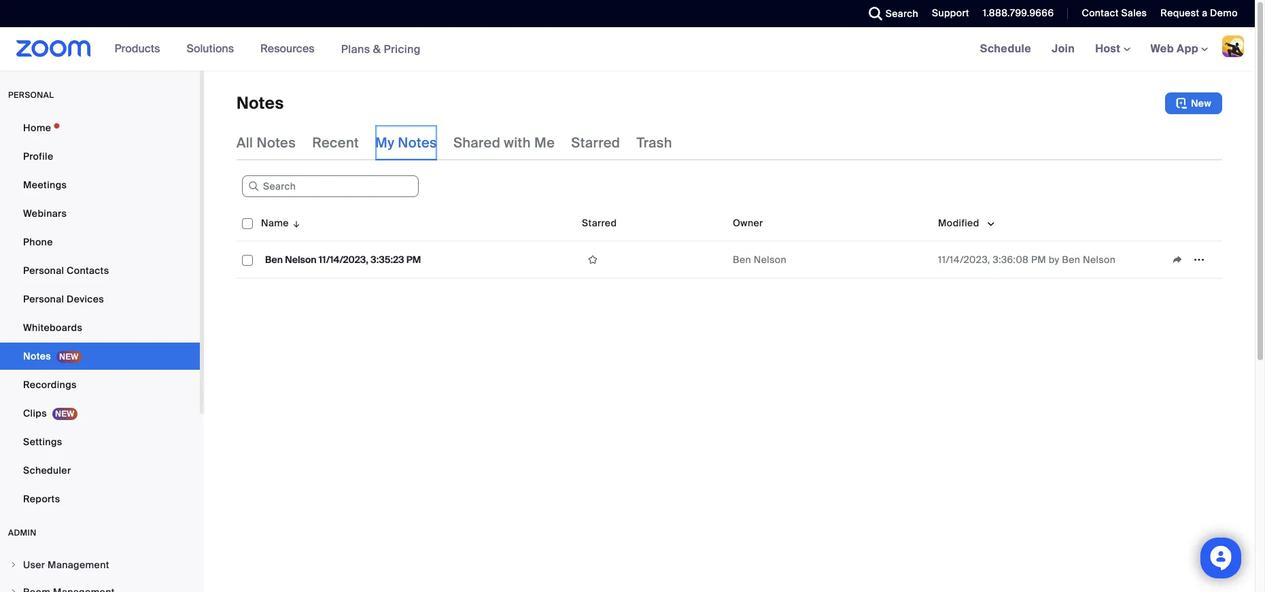 Task type: locate. For each thing, give the bounding box(es) containing it.
profile picture image
[[1223, 35, 1245, 57]]

starred
[[572, 134, 621, 152], [582, 217, 617, 229]]

0 horizontal spatial 11/14/2023,
[[319, 254, 369, 266]]

2 nelson from the left
[[754, 254, 787, 266]]

whiteboards
[[23, 322, 82, 334]]

ben inside ben nelson 11/14/2023, 3:35:23 pm button
[[265, 254, 283, 266]]

tabs of all notes page tab list
[[237, 125, 673, 161]]

1 horizontal spatial pm
[[1032, 254, 1047, 266]]

2 ben from the left
[[733, 254, 752, 266]]

products
[[115, 41, 160, 56]]

support
[[933, 7, 970, 19]]

pm inside button
[[407, 254, 421, 266]]

nelson right by
[[1084, 254, 1116, 266]]

zoom logo image
[[16, 40, 91, 57]]

contact sales
[[1083, 7, 1148, 19]]

3:36:08
[[993, 254, 1029, 266]]

plans & pricing
[[341, 42, 421, 56]]

all notes
[[237, 134, 296, 152]]

0 horizontal spatial nelson
[[285, 254, 317, 266]]

notes link
[[0, 343, 200, 370]]

webinars
[[23, 207, 67, 220]]

personal
[[23, 265, 64, 277], [23, 293, 64, 305]]

settings link
[[0, 429, 200, 456]]

1 horizontal spatial 11/14/2023,
[[939, 254, 991, 266]]

nelson
[[285, 254, 317, 266], [754, 254, 787, 266], [1084, 254, 1116, 266]]

1.888.799.9666 button
[[973, 0, 1058, 27], [983, 7, 1055, 19]]

application
[[237, 205, 1233, 289], [1167, 250, 1218, 270]]

2 pm from the left
[[1032, 254, 1047, 266]]

1 vertical spatial personal
[[23, 293, 64, 305]]

meetings navigation
[[970, 27, 1256, 71]]

application containing name
[[237, 205, 1233, 289]]

1 personal from the top
[[23, 265, 64, 277]]

1 nelson from the left
[[285, 254, 317, 266]]

schedule
[[981, 41, 1032, 56]]

pm left by
[[1032, 254, 1047, 266]]

notes up recordings at the bottom left of page
[[23, 350, 51, 363]]

ben nelson 11/14/2023, 3:35:23 pm
[[265, 254, 421, 266]]

nelson for ben nelson
[[754, 254, 787, 266]]

notes inside the notes link
[[23, 350, 51, 363]]

plans
[[341, 42, 370, 56]]

recordings link
[[0, 371, 200, 399]]

meetings link
[[0, 171, 200, 199]]

2 horizontal spatial ben
[[1063, 254, 1081, 266]]

0 vertical spatial starred
[[572, 134, 621, 152]]

1 11/14/2023, from the left
[[319, 254, 369, 266]]

2 horizontal spatial nelson
[[1084, 254, 1116, 266]]

0 horizontal spatial pm
[[407, 254, 421, 266]]

nelson inside button
[[285, 254, 317, 266]]

1 pm from the left
[[407, 254, 421, 266]]

scheduler
[[23, 465, 71, 477]]

ben nelson 11/14/2023, 3:35:23 pm unstarred image
[[582, 254, 604, 266]]

0 vertical spatial personal
[[23, 265, 64, 277]]

with
[[504, 134, 531, 152]]

arrow down image
[[289, 215, 302, 231]]

11/14/2023, inside button
[[319, 254, 369, 266]]

trash
[[637, 134, 673, 152]]

right image down admin
[[10, 588, 18, 592]]

management
[[48, 559, 109, 571]]

products button
[[115, 27, 166, 71]]

banner
[[0, 27, 1256, 71]]

webinars link
[[0, 200, 200, 227]]

2 personal from the top
[[23, 293, 64, 305]]

0 horizontal spatial ben
[[265, 254, 283, 266]]

home
[[23, 122, 51, 134]]

contacts
[[67, 265, 109, 277]]

settings
[[23, 436, 62, 448]]

1 horizontal spatial ben
[[733, 254, 752, 266]]

personal down phone
[[23, 265, 64, 277]]

personal contacts
[[23, 265, 109, 277]]

right image left user
[[10, 561, 18, 569]]

ben
[[265, 254, 283, 266], [733, 254, 752, 266], [1063, 254, 1081, 266]]

request
[[1161, 7, 1200, 19]]

support link
[[922, 0, 973, 27], [933, 7, 970, 19]]

clips
[[23, 407, 47, 420]]

ben down name
[[265, 254, 283, 266]]

name
[[261, 217, 289, 229]]

1 vertical spatial starred
[[582, 217, 617, 229]]

phone link
[[0, 229, 200, 256]]

personal devices link
[[0, 286, 200, 313]]

nelson down owner
[[754, 254, 787, 266]]

11/14/2023, down 'modified'
[[939, 254, 991, 266]]

profile link
[[0, 143, 200, 170]]

3 nelson from the left
[[1084, 254, 1116, 266]]

request a demo link
[[1151, 0, 1256, 27], [1161, 7, 1239, 19]]

Search text field
[[242, 175, 419, 197]]

personal menu menu
[[0, 114, 200, 514]]

shared with me
[[454, 134, 555, 152]]

starred right me
[[572, 134, 621, 152]]

starred up the ben nelson 11/14/2023, 3:35:23 pm unstarred icon
[[582, 217, 617, 229]]

11/14/2023, left the 3:35:23
[[319, 254, 369, 266]]

request a demo
[[1161, 7, 1239, 19]]

starred inside tabs of all notes page "tab list"
[[572, 134, 621, 152]]

personal up whiteboards
[[23, 293, 64, 305]]

demo
[[1211, 7, 1239, 19]]

pm right the 3:35:23
[[407, 254, 421, 266]]

pm
[[407, 254, 421, 266], [1032, 254, 1047, 266]]

1 right image from the top
[[10, 561, 18, 569]]

notes right all
[[257, 134, 296, 152]]

owner
[[733, 217, 764, 229]]

starred inside application
[[582, 217, 617, 229]]

join
[[1052, 41, 1076, 56]]

modified
[[939, 217, 980, 229]]

devices
[[67, 293, 104, 305]]

11/14/2023,
[[319, 254, 369, 266], [939, 254, 991, 266]]

1 vertical spatial right image
[[10, 588, 18, 592]]

my
[[376, 134, 395, 152]]

0 vertical spatial right image
[[10, 561, 18, 569]]

resources button
[[261, 27, 321, 71]]

nelson down the arrow down image
[[285, 254, 317, 266]]

contact sales link
[[1072, 0, 1151, 27], [1083, 7, 1148, 19]]

ben for ben nelson 11/14/2023, 3:35:23 pm
[[265, 254, 283, 266]]

resources
[[261, 41, 315, 56]]

ben right by
[[1063, 254, 1081, 266]]

my notes
[[376, 134, 437, 152]]

1 ben from the left
[[265, 254, 283, 266]]

right image
[[10, 561, 18, 569], [10, 588, 18, 592]]

contact
[[1083, 7, 1119, 19]]

plans & pricing link
[[341, 42, 421, 56], [341, 42, 421, 56]]

menu item
[[0, 580, 200, 592]]

more options for ben nelson 11/14/2023, 3:35:23 pm image
[[1189, 254, 1211, 266]]

1 horizontal spatial nelson
[[754, 254, 787, 266]]

notes
[[237, 93, 284, 114], [257, 134, 296, 152], [398, 134, 437, 152], [23, 350, 51, 363]]

ben down owner
[[733, 254, 752, 266]]



Task type: describe. For each thing, give the bounding box(es) containing it.
app
[[1177, 41, 1199, 56]]

2 right image from the top
[[10, 588, 18, 592]]

personal
[[8, 90, 54, 101]]

user management menu item
[[0, 552, 200, 578]]

right image inside user management 'menu item'
[[10, 561, 18, 569]]

banner containing products
[[0, 27, 1256, 71]]

notes right my
[[398, 134, 437, 152]]

phone
[[23, 236, 53, 248]]

host
[[1096, 41, 1124, 56]]

home link
[[0, 114, 200, 141]]

new
[[1192, 97, 1212, 110]]

3 ben from the left
[[1063, 254, 1081, 266]]

solutions
[[187, 41, 234, 56]]

reports
[[23, 493, 60, 505]]

whiteboards link
[[0, 314, 200, 341]]

1.888.799.9666
[[983, 7, 1055, 19]]

join link
[[1042, 27, 1086, 71]]

solutions button
[[187, 27, 240, 71]]

admin menu menu
[[0, 552, 200, 592]]

shared
[[454, 134, 501, 152]]

sales
[[1122, 7, 1148, 19]]

user
[[23, 559, 45, 571]]

all
[[237, 134, 253, 152]]

ben nelson 11/14/2023, 3:35:23 pm button
[[261, 251, 425, 269]]

by
[[1049, 254, 1060, 266]]

meetings
[[23, 179, 67, 191]]

share image
[[1167, 254, 1189, 266]]

a
[[1203, 7, 1208, 19]]

new button
[[1166, 93, 1223, 114]]

ben for ben nelson
[[733, 254, 752, 266]]

clips link
[[0, 400, 200, 427]]

notes up all notes
[[237, 93, 284, 114]]

11/14/2023, 3:36:08 pm by ben nelson
[[939, 254, 1116, 266]]

&
[[373, 42, 381, 56]]

ben nelson
[[733, 254, 787, 266]]

user management
[[23, 559, 109, 571]]

2 11/14/2023, from the left
[[939, 254, 991, 266]]

profile
[[23, 150, 53, 163]]

web app
[[1151, 41, 1199, 56]]

nelson for ben nelson 11/14/2023, 3:35:23 pm
[[285, 254, 317, 266]]

recent
[[312, 134, 359, 152]]

web
[[1151, 41, 1175, 56]]

scheduler link
[[0, 457, 200, 484]]

personal devices
[[23, 293, 104, 305]]

reports link
[[0, 486, 200, 513]]

search
[[886, 7, 919, 20]]

web app button
[[1151, 41, 1209, 56]]

personal for personal devices
[[23, 293, 64, 305]]

host button
[[1096, 41, 1131, 56]]

personal for personal contacts
[[23, 265, 64, 277]]

search button
[[859, 0, 922, 27]]

me
[[535, 134, 555, 152]]

product information navigation
[[104, 27, 431, 71]]

personal contacts link
[[0, 257, 200, 284]]

3:35:23
[[371, 254, 405, 266]]

recordings
[[23, 379, 77, 391]]

pricing
[[384, 42, 421, 56]]

admin
[[8, 528, 37, 539]]

schedule link
[[970, 27, 1042, 71]]



Task type: vqa. For each thing, say whether or not it's contained in the screenshot.
Greg Robinson icon
no



